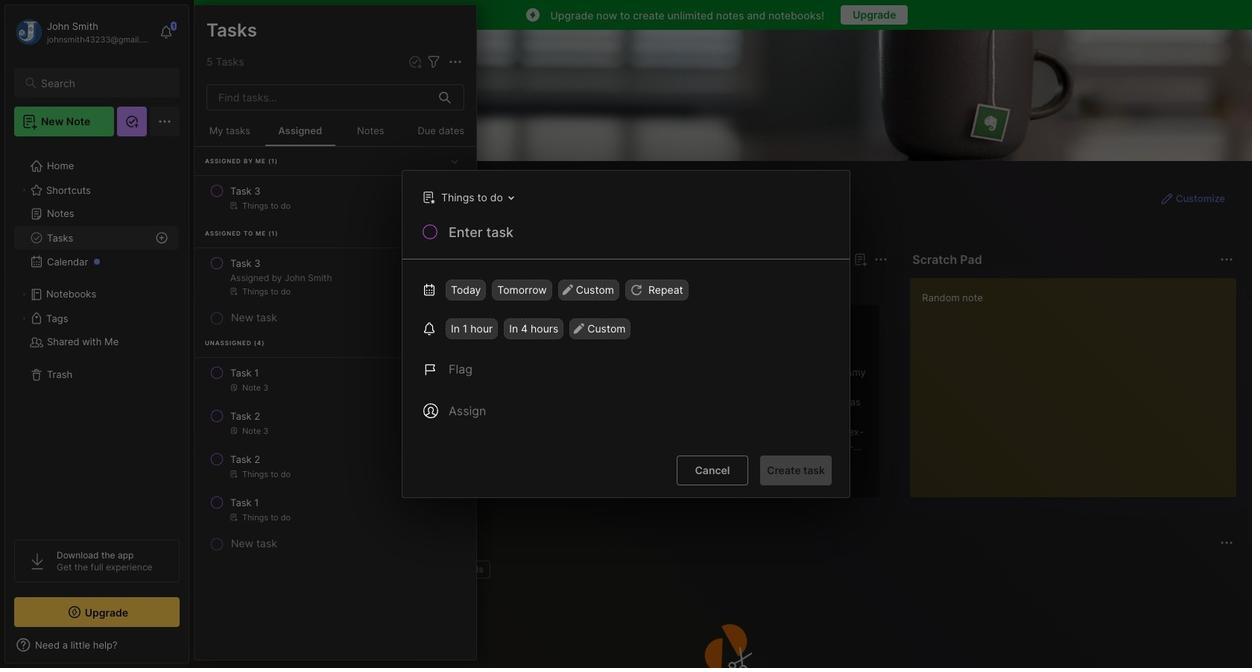 Task type: describe. For each thing, give the bounding box(es) containing it.
2 row from the top
[[201, 250, 471, 304]]

5 row from the top
[[201, 446, 471, 486]]

none search field inside main element
[[41, 74, 166, 92]]

Search text field
[[41, 76, 166, 90]]

task 2 8 cell
[[230, 452, 260, 467]]

expand notebooks image
[[19, 290, 28, 299]]

Go to note or move task field
[[415, 186, 520, 208]]

Enter task text field
[[447, 223, 832, 248]]

tree inside main element
[[5, 145, 189, 527]]

task 1 9 cell
[[230, 495, 259, 510]]

main element
[[0, 0, 194, 668]]

6 row from the top
[[201, 489, 471, 530]]

3 row from the top
[[201, 359, 471, 400]]

1 row from the top
[[201, 178, 471, 218]]

4 row from the top
[[201, 403, 471, 443]]



Task type: vqa. For each thing, say whether or not it's contained in the screenshot.
bottommost TAB LIST
yes



Task type: locate. For each thing, give the bounding box(es) containing it.
None search field
[[41, 74, 166, 92]]

tree
[[5, 145, 189, 527]]

new task image
[[408, 54, 423, 69]]

1 vertical spatial tab list
[[222, 561, 1232, 579]]

expand tags image
[[19, 314, 28, 323]]

tab list
[[222, 277, 886, 295], [222, 561, 1232, 579]]

1 tab list from the top
[[222, 277, 886, 295]]

Start writing… text field
[[923, 278, 1237, 486]]

2 tab list from the top
[[222, 561, 1232, 579]]

0 vertical spatial tab list
[[222, 277, 886, 295]]

task 2 7 cell
[[230, 409, 260, 424]]

row group
[[195, 147, 477, 555], [219, 304, 1253, 507]]

task 3 1 cell
[[230, 183, 261, 198]]

task 3 3 cell
[[230, 256, 261, 271]]

row
[[201, 178, 471, 218], [201, 250, 471, 304], [201, 359, 471, 400], [201, 403, 471, 443], [201, 446, 471, 486], [201, 489, 471, 530]]

Find tasks… text field
[[210, 85, 430, 110]]

tab
[[222, 277, 265, 295], [271, 277, 332, 295], [404, 561, 443, 579], [449, 561, 491, 579]]

task 1 6 cell
[[230, 365, 259, 380]]



